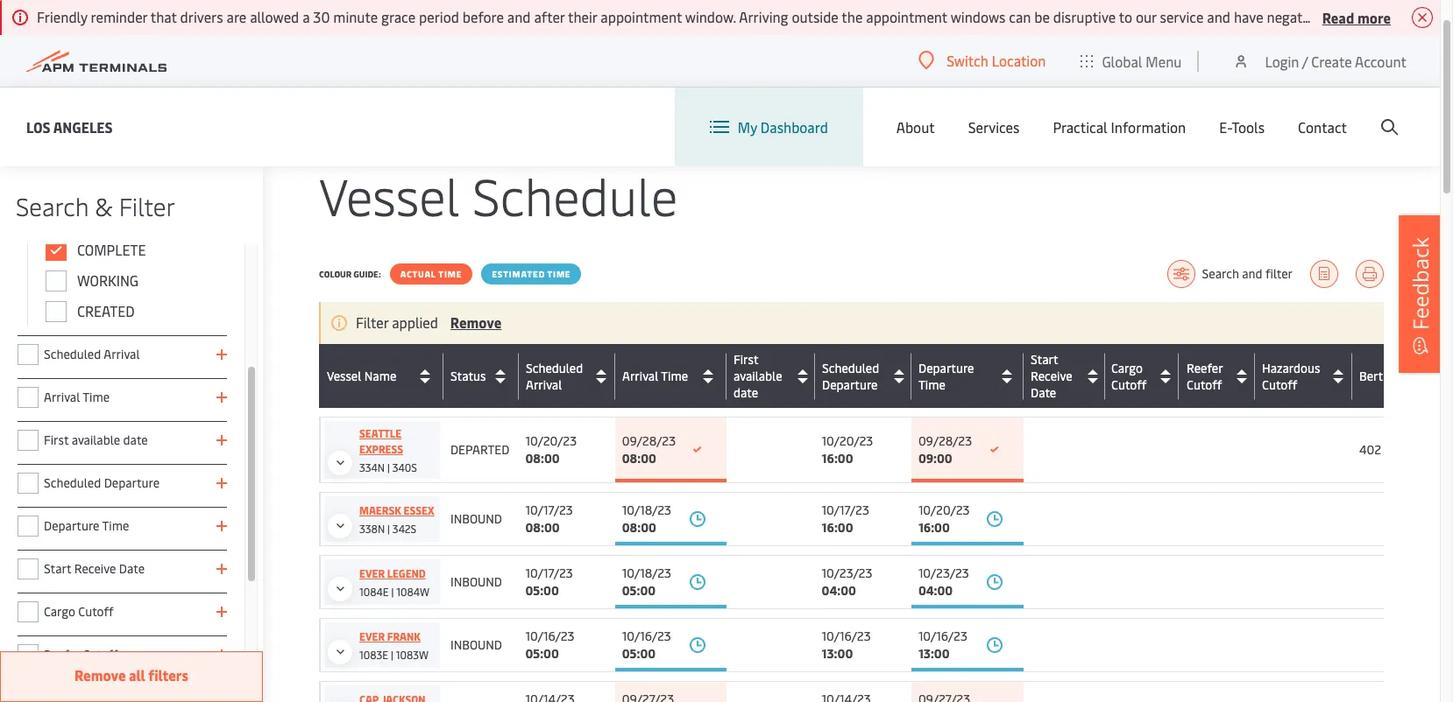 Task type: vqa. For each thing, say whether or not it's contained in the screenshot.
first Departure Time button from the left Receive
yes



Task type: describe. For each thing, give the bounding box(es) containing it.
more
[[1357, 7, 1391, 27]]

1 horizontal spatial and
[[1207, 7, 1231, 26]]

/
[[1302, 51, 1308, 71]]

filter applied remove
[[356, 313, 502, 332]]

complete
[[77, 240, 146, 259]]

08:00 for 09/28/23 08:00
[[622, 450, 656, 467]]

cargo cutoff button for reefer cutoff button related to second start receive date button from right
[[1112, 360, 1175, 393]]

334n
[[359, 461, 385, 475]]

about button
[[896, 88, 935, 167]]

hazardous for 'hazardous cutoff' button related to reefer cutoff button related to second start receive date button from right
[[1262, 360, 1320, 376]]

vessel for "vessel name" button for the status button corresponding to arrival time button corresponding to first start receive date button from the right
[[327, 368, 361, 385]]

account
[[1355, 51, 1407, 71]]

my
[[738, 117, 757, 137]]

08:00 for 10/17/23 08:00
[[525, 520, 560, 536]]

2 appointment from the left
[[866, 7, 947, 26]]

my dashboard button
[[710, 88, 828, 167]]

hazardous cutoff button for first start receive date button from the right reefer cutoff button
[[1262, 360, 1348, 393]]

date for first start receive date button from the right
[[734, 385, 758, 401]]

remove all filters
[[75, 666, 188, 685]]

service
[[1160, 7, 1204, 26]]

before
[[463, 7, 504, 26]]

working
[[77, 271, 139, 290]]

global
[[1102, 51, 1142, 71]]

09/28/23 08:00
[[622, 433, 676, 467]]

estimated time
[[492, 268, 571, 280]]

1 vertical spatial filter
[[356, 313, 388, 332]]

on
[[1377, 7, 1393, 26]]

inbound for 10/16/23 05:00
[[450, 637, 502, 654]]

arrival time for second start receive date button from right arrival time button
[[622, 368, 688, 385]]

impacts
[[1324, 7, 1374, 26]]

1083e
[[359, 649, 388, 663]]

status for second start receive date button from right arrival time button's the status button
[[450, 368, 486, 385]]

2 horizontal spatial 10/20/23
[[918, 502, 970, 519]]

berth for 'hazardous cutoff' button related to reefer cutoff button related to second start receive date button from right
[[1359, 368, 1390, 385]]

2 drivers from the left
[[1396, 7, 1439, 26]]

global menu button
[[1063, 35, 1199, 87]]

hazardous cutoff for 'hazardous cutoff' button related to reefer cutoff button related to second start receive date button from right
[[1262, 360, 1320, 393]]

1 10/23/23 04:00 from the left
[[822, 565, 872, 599]]

vessel name for "vessel name" button for the status button corresponding to arrival time button corresponding to first start receive date button from the right
[[327, 368, 396, 385]]

1 13:00 from the left
[[822, 646, 853, 663]]

the
[[842, 7, 863, 26]]

arrival time for arrival time button corresponding to first start receive date button from the right
[[622, 368, 688, 385]]

friendly
[[37, 7, 87, 26]]

first available date button for second start receive date button from right arrival time button
[[734, 351, 810, 401]]

schedule
[[472, 160, 678, 230]]

berth button for first start receive date button from the right reefer cutoff button 'hazardous cutoff' button
[[1359, 362, 1415, 390]]

guide:
[[353, 268, 381, 280]]

vessel schedule
[[319, 160, 678, 230]]

filters
[[148, 666, 188, 685]]

16:00 for 10/20/23 16:00
[[822, 520, 853, 536]]

date for first start receive date button from the right
[[1031, 385, 1056, 401]]

&
[[95, 189, 113, 223]]

practical information button
[[1053, 88, 1186, 167]]

2 10/16/23 13:00 from the left
[[918, 628, 967, 663]]

remove button
[[450, 313, 502, 332]]

1084e
[[359, 585, 389, 599]]

| for 338n
[[387, 522, 390, 536]]

0 vertical spatial 10/20/23 16:00
[[822, 433, 873, 467]]

first for second start receive date button from right
[[734, 351, 758, 368]]

services
[[968, 117, 1020, 137]]

reefer for first start receive date button from the right reefer cutoff button
[[1187, 360, 1223, 376]]

contact
[[1298, 117, 1347, 137]]

and inside button
[[1242, 266, 1263, 282]]

10/17/23 16:00
[[822, 502, 869, 536]]

e-tools
[[1219, 117, 1265, 137]]

name for second start receive date button from right arrival time button's the status button "vessel name" button
[[364, 368, 396, 385]]

09/28/23 for 08:00
[[622, 433, 676, 450]]

have
[[1234, 7, 1263, 26]]

1 drivers from the left
[[180, 7, 223, 26]]

switch
[[947, 51, 988, 70]]

inbound for 10/17/23 05:00
[[450, 574, 502, 591]]

name for "vessel name" button for the status button corresponding to arrival time button corresponding to first start receive date button from the right
[[364, 368, 396, 385]]

seattle express 334n | 340s
[[359, 427, 417, 475]]

grace
[[381, 7, 416, 26]]

contact button
[[1298, 88, 1347, 167]]

2 10/23/23 04:00 from the left
[[918, 565, 969, 599]]

cargo cutoff button for first start receive date button from the right reefer cutoff button
[[1111, 360, 1174, 393]]

3 10/16/23 from the left
[[822, 628, 871, 645]]

our
[[1136, 7, 1157, 26]]

09/28/23 09:00
[[918, 433, 972, 467]]

2 10/16/23 from the left
[[622, 628, 671, 645]]

allowed
[[250, 7, 299, 26]]

legend
[[387, 567, 426, 581]]

10/17/23 for 08:00
[[525, 502, 573, 519]]

05:00 down 10/18/23 05:00
[[622, 646, 656, 663]]

search and filter button
[[1167, 260, 1293, 288]]

reminder
[[91, 7, 147, 26]]

vessel name button for second start receive date button from right arrival time button's the status button
[[327, 362, 439, 390]]

CREATED checkbox
[[46, 301, 67, 323]]

information
[[1111, 117, 1186, 137]]

about
[[896, 117, 935, 137]]

10/17/23 05:00
[[525, 565, 573, 599]]

vessel name for second start receive date button from right arrival time button's the status button "vessel name" button
[[327, 368, 396, 385]]

tools
[[1232, 117, 1265, 137]]

scheduled departure button for departure time button for second start receive date button from right
[[822, 360, 907, 393]]

switch location button
[[919, 51, 1046, 70]]

| for 1083e
[[391, 649, 393, 663]]

start receive date for first start receive date button from the right
[[1031, 351, 1072, 401]]

minute
[[333, 7, 378, 26]]

05:00 inside 10/18/23 05:00
[[622, 583, 656, 599]]

close alert image
[[1412, 7, 1433, 28]]

departed
[[450, 442, 509, 458]]

10/20/23 08:00
[[525, 433, 577, 467]]

berth button for 'hazardous cutoff' button related to reefer cutoff button related to second start receive date button from right
[[1359, 362, 1415, 390]]

1 horizontal spatial remove
[[450, 313, 502, 332]]

all
[[129, 666, 145, 685]]

cutoff for cargo cutoff button associated with first start receive date button from the right reefer cutoff button
[[1111, 376, 1147, 393]]

period
[[419, 7, 459, 26]]

cargo for cargo cutoff button associated with first start receive date button from the right reefer cutoff button
[[1111, 360, 1143, 376]]

practical information
[[1053, 117, 1186, 137]]

1 appointment from the left
[[601, 7, 682, 26]]

dashboard
[[761, 117, 828, 137]]

1083w
[[396, 649, 429, 663]]

can
[[1009, 7, 1031, 26]]

that
[[151, 7, 177, 26]]

09/28/23 for 09:00
[[918, 433, 972, 450]]

global menu
[[1102, 51, 1182, 71]]

w
[[1443, 7, 1453, 26]]

angeles
[[53, 117, 113, 136]]

status button for arrival time button corresponding to first start receive date button from the right
[[450, 362, 514, 390]]

cutoff for first start receive date button from the right reefer cutoff button 'hazardous cutoff' button
[[1262, 376, 1297, 393]]

vessel name button for the status button corresponding to arrival time button corresponding to first start receive date button from the right
[[327, 362, 439, 390]]

frank
[[387, 630, 421, 644]]

time for actual time
[[439, 268, 462, 280]]

search and filter
[[1202, 266, 1293, 282]]

date for second start receive date button from right
[[1030, 385, 1056, 401]]

switch location
[[947, 51, 1046, 70]]

read more button
[[1322, 6, 1391, 28]]

feedback button
[[1399, 215, 1443, 373]]

scheduled arrival for "vessel name" button for the status button corresponding to arrival time button corresponding to first start receive date button from the right
[[526, 360, 583, 393]]

receive for first start receive date button from the right
[[1031, 368, 1072, 385]]

cargo cutoff for cargo cutoff button associated with reefer cutoff button related to second start receive date button from right
[[1112, 360, 1147, 393]]

1 10/16/23 from the left
[[525, 628, 574, 645]]

receive for second start receive date button from right
[[1030, 368, 1072, 385]]

scheduled arrival button for the status button corresponding to arrival time button corresponding to first start receive date button from the right
[[526, 360, 611, 393]]

are
[[227, 7, 247, 26]]

date for second start receive date button from right
[[734, 385, 758, 401]]

menu
[[1146, 51, 1182, 71]]

maersk essex 338n | 342s
[[359, 504, 434, 536]]

read
[[1322, 7, 1354, 27]]

2 10/16/23 05:00 from the left
[[622, 628, 671, 663]]

scheduled arrival for second start receive date button from right arrival time button's the status button "vessel name" button
[[525, 360, 583, 393]]



Task type: locate. For each thing, give the bounding box(es) containing it.
1 10/16/23 13:00 from the left
[[822, 628, 871, 663]]

0 horizontal spatial 10/23/23
[[822, 565, 872, 582]]

0 horizontal spatial appointment
[[601, 7, 682, 26]]

arrival time button for first start receive date button from the right
[[622, 362, 722, 390]]

0 horizontal spatial 10/23/23 04:00
[[822, 565, 872, 599]]

drivers left "are"
[[180, 7, 223, 26]]

2 ever from the top
[[359, 630, 385, 644]]

ever inside ever frank 1083e | 1083w
[[359, 630, 385, 644]]

05:00 down 10/17/23 08:00
[[525, 583, 559, 599]]

search for search & filter
[[16, 189, 89, 223]]

cutoff for first start receive date button from the right reefer cutoff button
[[1187, 376, 1222, 393]]

1 horizontal spatial time
[[547, 268, 571, 280]]

appointment right their
[[601, 7, 682, 26]]

1 hazardous cutoff button from the left
[[1262, 360, 1348, 393]]

| inside "seattle express 334n | 340s"
[[387, 461, 390, 475]]

colour
[[319, 268, 352, 280]]

start receive date for second start receive date button from right
[[1030, 351, 1072, 401]]

0 horizontal spatial remove
[[75, 666, 126, 685]]

1 time from the left
[[439, 268, 462, 280]]

0 vertical spatial inbound
[[450, 511, 502, 528]]

reefer
[[1186, 360, 1222, 376], [1187, 360, 1223, 376], [44, 647, 80, 663]]

340s
[[392, 461, 417, 475]]

departure time
[[918, 360, 974, 393], [918, 360, 974, 393], [44, 518, 129, 535]]

ever inside ever legend 1084e | 1084w
[[359, 567, 385, 581]]

start for first start receive date button from the right
[[1031, 351, 1058, 368]]

1 horizontal spatial 04:00
[[918, 583, 953, 599]]

1 horizontal spatial 10/23/23 04:00
[[918, 565, 969, 599]]

| right 1083e
[[391, 649, 393, 663]]

08:00 up 10/17/23 08:00
[[525, 450, 560, 467]]

0 horizontal spatial 10/20/23 16:00
[[822, 433, 873, 467]]

10/18/23 for 05:00
[[622, 565, 671, 582]]

hazardous cutoff
[[1262, 360, 1320, 393], [1262, 360, 1320, 393]]

1 horizontal spatial 10/20/23 16:00
[[918, 502, 970, 536]]

1 start receive date button from the left
[[1030, 351, 1100, 401]]

0 vertical spatial search
[[16, 189, 89, 223]]

08:00 up '10/17/23 05:00'
[[525, 520, 560, 536]]

1 vertical spatial remove
[[75, 666, 126, 685]]

1 vertical spatial 10/20/23 16:00
[[918, 502, 970, 536]]

1 04:00 from the left
[[822, 583, 856, 599]]

| inside ever frank 1083e | 1083w
[[391, 649, 393, 663]]

| left 340s
[[387, 461, 390, 475]]

inbound right essex
[[450, 511, 502, 528]]

friendly reminder that drivers are allowed a 30 minute grace period before and after their appointment window. arriving outside the appointment windows can be disruptive to our service and have negative impacts on drivers w
[[37, 7, 1453, 26]]

1 horizontal spatial search
[[1202, 266, 1239, 282]]

status for the status button corresponding to arrival time button corresponding to first start receive date button from the right
[[450, 368, 486, 385]]

1 hazardous from the left
[[1262, 360, 1320, 376]]

09/28/23 up 10/18/23 08:00
[[622, 433, 676, 450]]

first
[[734, 351, 758, 368], [734, 351, 758, 368], [44, 432, 69, 449]]

16:00 for 09/28/23 09:00
[[822, 450, 853, 467]]

ever frank 1083e | 1083w
[[359, 630, 429, 663]]

1 departure time button from the left
[[918, 360, 1019, 393]]

reefer cutoff button for second start receive date button from right
[[1186, 360, 1250, 393]]

2 scheduled arrival button from the left
[[526, 360, 611, 393]]

WORKING checkbox
[[46, 271, 67, 292]]

vessel name
[[327, 368, 396, 385], [327, 368, 396, 385]]

30
[[313, 7, 330, 26]]

my dashboard
[[738, 117, 828, 137]]

1 horizontal spatial filter
[[356, 313, 388, 332]]

3 inbound from the top
[[450, 637, 502, 654]]

date
[[1030, 385, 1056, 401], [1031, 385, 1056, 401], [119, 561, 145, 578]]

0 vertical spatial remove
[[450, 313, 502, 332]]

applied
[[392, 313, 438, 332]]

reefer cutoff button for first start receive date button from the right
[[1187, 360, 1251, 393]]

start receive date button
[[1030, 351, 1100, 401], [1031, 351, 1101, 401]]

negative
[[1267, 7, 1320, 26]]

1 status button from the left
[[450, 362, 514, 390]]

departure time button for second start receive date button from right
[[918, 360, 1019, 393]]

login / create account link
[[1233, 35, 1407, 87]]

scheduled
[[44, 346, 101, 363], [525, 360, 583, 376], [526, 360, 583, 376], [822, 360, 879, 376], [822, 360, 879, 376], [44, 475, 101, 492]]

remove left all
[[75, 666, 126, 685]]

2 status from the left
[[450, 368, 486, 385]]

05:00 down 10/18/23 08:00
[[622, 583, 656, 599]]

2 berth from the left
[[1359, 368, 1390, 385]]

status button for second start receive date button from right arrival time button
[[450, 362, 514, 390]]

09/28/23 up 09:00
[[918, 433, 972, 450]]

08:00 inside 10/17/23 08:00
[[525, 520, 560, 536]]

2 13:00 from the left
[[918, 646, 950, 663]]

remove right applied
[[450, 313, 502, 332]]

services button
[[968, 88, 1020, 167]]

ever for 10/16/23
[[359, 630, 385, 644]]

1 vertical spatial ever
[[359, 630, 385, 644]]

2 horizontal spatial and
[[1242, 266, 1263, 282]]

10/17/23 for 16:00
[[822, 502, 869, 519]]

cargo
[[1111, 360, 1143, 376], [1112, 360, 1143, 376], [44, 604, 75, 621]]

1 horizontal spatial 10/20/23
[[822, 433, 873, 450]]

outside
[[792, 7, 839, 26]]

16:00
[[822, 450, 853, 467], [822, 520, 853, 536], [918, 520, 950, 536]]

2 hazardous from the left
[[1262, 360, 1320, 376]]

0 horizontal spatial 04:00
[[822, 583, 856, 599]]

arrival
[[104, 346, 140, 363], [622, 368, 658, 385], [622, 368, 658, 385], [525, 376, 562, 393], [526, 376, 562, 393], [44, 389, 80, 406]]

| right 1084e in the left of the page
[[391, 585, 394, 599]]

actual time
[[400, 268, 462, 280]]

0 horizontal spatial and
[[507, 7, 531, 26]]

2 status button from the left
[[450, 362, 514, 390]]

None checkbox
[[18, 430, 39, 451], [18, 473, 39, 494], [18, 516, 39, 537], [18, 645, 39, 666], [18, 430, 39, 451], [18, 473, 39, 494], [18, 516, 39, 537], [18, 645, 39, 666]]

search inside search and filter button
[[1202, 266, 1239, 282]]

berth for first start receive date button from the right reefer cutoff button 'hazardous cutoff' button
[[1359, 368, 1390, 385]]

10/16/23 05:00 down 10/18/23 05:00
[[622, 628, 671, 663]]

0 horizontal spatial search
[[16, 189, 89, 223]]

1 horizontal spatial 10/16/23 13:00
[[918, 628, 967, 663]]

time for estimated time
[[547, 268, 571, 280]]

filter left applied
[[356, 313, 388, 332]]

los
[[26, 117, 51, 136]]

2 reefer cutoff button from the left
[[1187, 360, 1251, 393]]

| for 1084e
[[391, 585, 394, 599]]

and left after
[[507, 7, 531, 26]]

and
[[507, 7, 531, 26], [1207, 7, 1231, 26], [1242, 266, 1263, 282]]

338n
[[359, 522, 385, 536]]

arrival time button for second start receive date button from right
[[622, 362, 722, 390]]

reefer cutoff for first start receive date button from the right reefer cutoff button
[[1187, 360, 1223, 393]]

2 hazardous cutoff from the left
[[1262, 360, 1320, 393]]

hazardous cutoff button for reefer cutoff button related to second start receive date button from right
[[1262, 360, 1348, 393]]

0 horizontal spatial 10/16/23 13:00
[[822, 628, 871, 663]]

2 10/23/23 from the left
[[918, 565, 969, 582]]

1 scheduled arrival button from the left
[[525, 360, 611, 393]]

0 horizontal spatial 13:00
[[822, 646, 853, 663]]

10/17/23
[[525, 502, 573, 519], [822, 502, 869, 519], [525, 565, 573, 582]]

1 berth from the left
[[1359, 368, 1390, 385]]

| inside ever legend 1084e | 1084w
[[391, 585, 394, 599]]

0 vertical spatial ever
[[359, 567, 385, 581]]

2 departure time button from the left
[[918, 360, 1019, 393]]

0 vertical spatial 10/18/23
[[622, 502, 671, 519]]

10/20/23 right departed
[[525, 433, 577, 450]]

appointment right the on the right of the page
[[866, 7, 947, 26]]

drivers left w
[[1396, 7, 1439, 26]]

08:00 for 10/18/23 08:00
[[622, 520, 656, 536]]

cutoff for cargo cutoff button associated with reefer cutoff button related to second start receive date button from right
[[1112, 376, 1147, 393]]

2 vertical spatial inbound
[[450, 637, 502, 654]]

remove all filters button
[[0, 652, 263, 703]]

scheduled arrival button for second start receive date button from right arrival time button's the status button
[[525, 360, 611, 393]]

1 vertical spatial search
[[1202, 266, 1239, 282]]

hazardous cutoff button
[[1262, 360, 1348, 393], [1262, 360, 1348, 393]]

10/18/23 down 10/18/23 08:00
[[622, 565, 671, 582]]

08:00 up 10/18/23 08:00
[[622, 450, 656, 467]]

2 04:00 from the left
[[918, 583, 953, 599]]

0 horizontal spatial time
[[439, 268, 462, 280]]

maersk
[[359, 504, 401, 518]]

1 horizontal spatial 13:00
[[918, 646, 950, 663]]

08:00 inside 10/20/23 08:00
[[525, 450, 560, 467]]

None checkbox
[[18, 344, 39, 365], [18, 387, 39, 408], [18, 559, 39, 580], [18, 602, 39, 623], [18, 344, 39, 365], [18, 387, 39, 408], [18, 559, 39, 580], [18, 602, 39, 623]]

and left filter
[[1242, 266, 1263, 282]]

10/18/23 05:00
[[622, 565, 671, 599]]

COMPLETE checkbox
[[46, 240, 67, 261]]

cargo cutoff button
[[1111, 360, 1174, 393], [1112, 360, 1175, 393]]

location
[[992, 51, 1046, 70]]

create
[[1311, 51, 1352, 71]]

1 10/16/23 05:00 from the left
[[525, 628, 574, 663]]

start receive date
[[1030, 351, 1072, 401], [1031, 351, 1072, 401], [44, 561, 145, 578]]

1 10/18/23 from the top
[[622, 502, 671, 519]]

scheduled arrival button
[[525, 360, 611, 393], [526, 360, 611, 393]]

10/20/23 16:00 up 10/17/23 16:00 at the right bottom of the page
[[822, 433, 873, 467]]

1 10/23/23 from the left
[[822, 565, 872, 582]]

| inside maersk essex 338n | 342s
[[387, 522, 390, 536]]

1 horizontal spatial drivers
[[1396, 7, 1439, 26]]

search for search and filter
[[1202, 266, 1239, 282]]

0 horizontal spatial filter
[[119, 189, 175, 223]]

inbound right "1083w"
[[450, 637, 502, 654]]

402
[[1359, 442, 1381, 458]]

windows
[[951, 7, 1006, 26]]

cutoff for reefer cutoff button related to second start receive date button from right
[[1186, 376, 1222, 393]]

10/17/23 08:00
[[525, 502, 573, 536]]

scheduled departure button for departure time button for first start receive date button from the right
[[822, 360, 907, 393]]

reefer cutoff for reefer cutoff button related to second start receive date button from right
[[1186, 360, 1222, 393]]

10/18/23 for 08:00
[[622, 502, 671, 519]]

10/17/23 for 05:00
[[525, 565, 573, 582]]

2 10/18/23 from the top
[[622, 565, 671, 582]]

ever up 1084e in the left of the page
[[359, 567, 385, 581]]

0 horizontal spatial 09/28/23
[[622, 433, 676, 450]]

departure time button
[[918, 360, 1019, 393], [918, 360, 1019, 393]]

2 time from the left
[[547, 268, 571, 280]]

vessel name button
[[327, 362, 439, 390], [327, 362, 439, 390]]

express
[[359, 443, 403, 457]]

los angeles
[[26, 117, 113, 136]]

e-tools button
[[1219, 88, 1265, 167]]

departure
[[918, 360, 974, 376], [918, 360, 974, 376], [822, 376, 877, 393], [822, 376, 878, 393], [104, 475, 160, 492], [44, 518, 99, 535]]

berth button
[[1359, 362, 1415, 390], [1359, 362, 1415, 390]]

2 scheduled departure button from the left
[[822, 360, 907, 393]]

cargo for cargo cutoff button associated with reefer cutoff button related to second start receive date button from right
[[1112, 360, 1143, 376]]

2 hazardous cutoff button from the left
[[1262, 360, 1348, 393]]

colour guide:
[[319, 268, 381, 280]]

vessel for second start receive date button from right arrival time button's the status button "vessel name" button
[[327, 368, 361, 385]]

| for 334n
[[387, 461, 390, 475]]

available for first start receive date button from the right
[[734, 368, 782, 385]]

filter
[[119, 189, 175, 223], [356, 313, 388, 332]]

login
[[1265, 51, 1299, 71]]

10/23/23
[[822, 565, 872, 582], [918, 565, 969, 582]]

time
[[439, 268, 462, 280], [547, 268, 571, 280]]

1 horizontal spatial 10/23/23
[[918, 565, 969, 582]]

available for second start receive date button from right
[[734, 368, 782, 385]]

time right actual
[[439, 268, 462, 280]]

0 vertical spatial filter
[[119, 189, 175, 223]]

1 horizontal spatial appointment
[[866, 7, 947, 26]]

their
[[568, 7, 597, 26]]

08:00 inside 10/18/23 08:00
[[622, 520, 656, 536]]

search left filter
[[1202, 266, 1239, 282]]

first available date
[[734, 351, 782, 401], [734, 351, 782, 401], [44, 432, 148, 449]]

search up complete checkbox
[[16, 189, 89, 223]]

16:00 inside 10/17/23 16:00
[[822, 520, 853, 536]]

time
[[661, 368, 688, 385], [661, 368, 688, 385], [918, 376, 945, 393], [918, 376, 946, 393], [83, 389, 110, 406], [102, 518, 129, 535]]

2 09/28/23 from the left
[[918, 433, 972, 450]]

actual
[[400, 268, 436, 280]]

first available date button for arrival time button corresponding to first start receive date button from the right
[[734, 351, 811, 401]]

2 berth button from the left
[[1359, 362, 1415, 390]]

2 arrival time button from the left
[[622, 362, 722, 390]]

reefer cutoff
[[1186, 360, 1222, 393], [1187, 360, 1223, 393], [44, 647, 118, 663]]

feedback
[[1406, 237, 1435, 330]]

first for first start receive date button from the right
[[734, 351, 758, 368]]

los angeles link
[[26, 116, 113, 138]]

estimated
[[492, 268, 545, 280]]

available
[[734, 368, 782, 385], [734, 368, 782, 385], [72, 432, 120, 449]]

1 vertical spatial 10/18/23
[[622, 565, 671, 582]]

1 reefer cutoff button from the left
[[1186, 360, 1250, 393]]

08:00 for 10/20/23 08:00
[[525, 450, 560, 467]]

hazardous for first start receive date button from the right reefer cutoff button 'hazardous cutoff' button
[[1262, 360, 1320, 376]]

10/18/23 down "09/28/23 08:00" on the left
[[622, 502, 671, 519]]

start
[[1030, 351, 1058, 368], [1031, 351, 1058, 368], [44, 561, 71, 578]]

search
[[16, 189, 89, 223], [1202, 266, 1239, 282]]

cargo cutoff for cargo cutoff button associated with first start receive date button from the right reefer cutoff button
[[1111, 360, 1147, 393]]

1 horizontal spatial 09/28/23
[[918, 433, 972, 450]]

| left 342s
[[387, 522, 390, 536]]

1 horizontal spatial 10/16/23 05:00
[[622, 628, 671, 663]]

1 scheduled departure button from the left
[[822, 360, 907, 393]]

1 09/28/23 from the left
[[622, 433, 676, 450]]

departure time button for first start receive date button from the right
[[918, 360, 1019, 393]]

10/20/23 down 09:00
[[918, 502, 970, 519]]

0 horizontal spatial 10/20/23
[[525, 433, 577, 450]]

hazardous
[[1262, 360, 1320, 376], [1262, 360, 1320, 376]]

1 inbound from the top
[[450, 511, 502, 528]]

10/16/23 05:00 down '10/17/23 05:00'
[[525, 628, 574, 663]]

0 horizontal spatial 10/16/23 05:00
[[525, 628, 574, 663]]

342s
[[392, 522, 417, 536]]

2 start receive date button from the left
[[1031, 351, 1101, 401]]

09:00
[[918, 450, 952, 467]]

1 arrival time button from the left
[[622, 362, 722, 390]]

4 10/16/23 from the left
[[918, 628, 967, 645]]

hazardous cutoff for first start receive date button from the right reefer cutoff button 'hazardous cutoff' button
[[1262, 360, 1320, 393]]

ever for 10/17/23
[[359, 567, 385, 581]]

inbound for 10/17/23 08:00
[[450, 511, 502, 528]]

reefer for reefer cutoff button related to second start receive date button from right
[[1186, 360, 1222, 376]]

window.
[[685, 7, 736, 26]]

0 horizontal spatial drivers
[[180, 7, 223, 26]]

10/16/23
[[525, 628, 574, 645], [622, 628, 671, 645], [822, 628, 871, 645], [918, 628, 967, 645]]

05:00 inside '10/17/23 05:00'
[[525, 583, 559, 599]]

and left have
[[1207, 7, 1231, 26]]

08:00 inside "09/28/23 08:00"
[[622, 450, 656, 467]]

08:00 up 10/18/23 05:00
[[622, 520, 656, 536]]

filter right &
[[119, 189, 175, 223]]

search & filter
[[16, 189, 175, 223]]

start for second start receive date button from right
[[1030, 351, 1058, 368]]

1 vertical spatial inbound
[[450, 574, 502, 591]]

1 berth button from the left
[[1359, 362, 1415, 390]]

be
[[1034, 7, 1050, 26]]

10/20/23 16:00
[[822, 433, 873, 467], [918, 502, 970, 536]]

ever up 1083e
[[359, 630, 385, 644]]

1 status from the left
[[450, 368, 486, 385]]

1 hazardous cutoff from the left
[[1262, 360, 1320, 393]]

seattle
[[359, 427, 401, 441]]

2 inbound from the top
[[450, 574, 502, 591]]

10/20/23 up 10/17/23 16:00 at the right bottom of the page
[[822, 433, 873, 450]]

first available date button
[[734, 351, 811, 401], [734, 351, 810, 401]]

cutoff for 'hazardous cutoff' button related to reefer cutoff button related to second start receive date button from right
[[1262, 376, 1297, 393]]

05:00 down '10/17/23 05:00'
[[525, 646, 559, 663]]

10/20/23 16:00 down 09:00
[[918, 502, 970, 536]]

practical
[[1053, 117, 1108, 137]]

time right estimated
[[547, 268, 571, 280]]

1 ever from the top
[[359, 567, 385, 581]]

inbound right 1084w
[[450, 574, 502, 591]]

10/16/23 05:00
[[525, 628, 574, 663], [622, 628, 671, 663]]

remove inside 'button'
[[75, 666, 126, 685]]

10/20/23
[[525, 433, 577, 450], [822, 433, 873, 450], [918, 502, 970, 519]]



